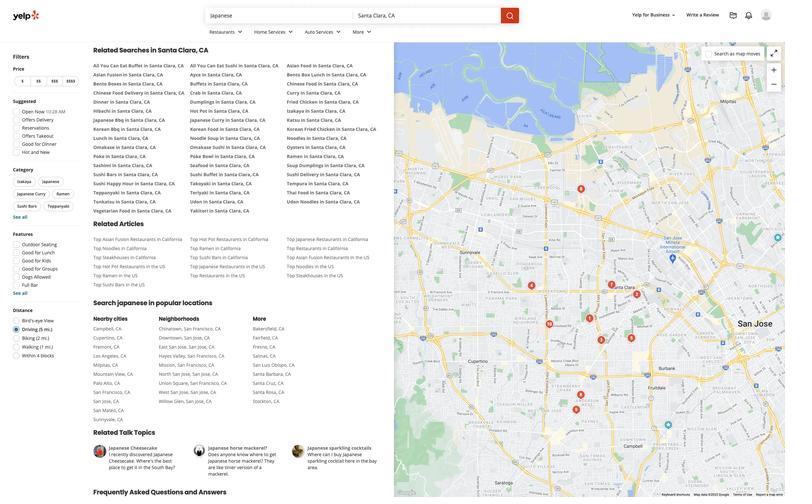 Task type: describe. For each thing, give the bounding box(es) containing it.
see all for category
[[13, 214, 28, 220]]

fried chicken in santa clara, ca link
[[287, 99, 381, 106]]

soup inside soup dumplings in santa clara, ca sushi bars in santa clara, ca
[[287, 163, 298, 169]]

area.
[[308, 465, 319, 471]]

restaurants inside top asian fusion restaurants in california link
[[130, 237, 156, 243]]

restaurants inside top restaurants in the us link
[[200, 273, 225, 279]]

in inside "link"
[[219, 172, 223, 178]]

fresno, ca link
[[253, 344, 295, 351]]

north
[[159, 372, 171, 378]]

noodles inside noodles in santa clara, ca omakase in santa clara, ca
[[287, 135, 306, 142]]

top noodles in the us top ramen in the us
[[93, 264, 334, 279]]

(5
[[39, 327, 43, 333]]

francisco, down east san jose, san jose, ca link
[[197, 353, 218, 359]]

where
[[308, 452, 322, 458]]

outdoor seating
[[22, 242, 57, 248]]

santa up ayce in santa clara, ca link
[[244, 63, 257, 69]]

milpitas, ca link
[[93, 362, 133, 369]]

chicken inside fried chicken in santa clara, ca hibachi in santa clara, ca
[[300, 99, 318, 105]]

data
[[702, 493, 708, 497]]

0 horizontal spatial and
[[31, 149, 39, 155]]

bar
[[31, 282, 38, 288]]

clara, down sushi delivery in santa clara, ca link
[[328, 181, 342, 187]]

delivery for offers delivery
[[36, 117, 54, 123]]

noodles in santa clara, ca link
[[287, 135, 381, 142]]

curry inside curry in santa clara, ca dinner in santa clara, ca
[[287, 90, 300, 96]]

business categories element
[[205, 23, 773, 42]]

santa down noodle soup in santa clara, ca link
[[232, 144, 245, 151]]

1 vertical spatial bento
[[93, 81, 107, 87]]

i inside japanese sparkling cocktails where can i buy japanese sparkling cocktail here in the bay area.
[[332, 452, 333, 458]]

google image
[[396, 489, 417, 498]]

crab in santa clara, ca
[[190, 90, 242, 96]]

mi.) for biking (2 mi.)
[[41, 335, 49, 342]]

rice junky image
[[606, 278, 619, 291]]

fusion for top asian fusion restaurants in california
[[115, 237, 129, 243]]

home services link
[[249, 23, 300, 42]]

santa down boxes
[[116, 99, 129, 105]]

izakaya button
[[13, 177, 36, 187]]

locations
[[183, 299, 213, 308]]

in inside japanese sparkling cocktails where can i buy japanese sparkling cocktail here in the bay area.
[[356, 458, 360, 465]]

sunnyvale, ca link
[[93, 417, 133, 423]]

buffets in santa clara, ca
[[190, 81, 248, 87]]

santa down the hot pot in santa clara, ca link
[[231, 117, 244, 123]]

north san jose, san jose, ca link
[[159, 372, 227, 378]]

auto services
[[305, 29, 334, 35]]

dinner inside curry in santa clara, ca dinner in santa clara, ca
[[93, 99, 109, 105]]

bowl
[[203, 154, 214, 160]]

clara, down "fried chicken in santa clara, ca" link
[[325, 108, 339, 114]]

the down top ramen in the us link
[[131, 282, 138, 288]]

top restaurants in the us link
[[190, 273, 285, 279]]

allowed
[[34, 274, 51, 280]]

a inside japanese horse mackerel? does anyone know where to get japanese horse mackerel? they are like tinier version of a mackerel.
[[259, 465, 262, 471]]

santa down hibachi in santa clara, ca link
[[131, 117, 144, 123]]

santa down omakase sushi in santa clara, ca
[[220, 154, 233, 160]]

anyone
[[220, 452, 236, 458]]

the inside japanese sparkling cocktails where can i buy japanese sparkling cocktail here in the bay area.
[[361, 458, 368, 465]]

santa down poke bowl in santa clara, ca
[[215, 163, 228, 169]]

top japanese restaurants in california link
[[287, 237, 381, 243]]

see all button for category
[[13, 214, 28, 220]]

noodle soup in santa clara, ca
[[190, 135, 260, 142]]

clara, down 'chinese food delivery in santa clara, ca' link
[[130, 99, 143, 105]]

see all button for features
[[13, 290, 28, 296]]

you for all you can eat buffet in santa clara, ca
[[100, 63, 109, 69]]

category
[[13, 167, 33, 173]]

japanese down izakaya button
[[17, 191, 34, 197]]

sumiya image
[[584, 312, 597, 325]]

map data ©2023 google
[[695, 493, 730, 497]]

santa down hour
[[126, 190, 139, 196]]

francisco, down north san jose, san jose, ca link at the bottom of page
[[199, 381, 220, 387]]

japanese up top restaurants in the us
[[200, 264, 219, 270]]

top asian fusion restaurants in the us link
[[287, 255, 381, 261]]

santa inside "link"
[[225, 172, 237, 178]]

1 vertical spatial chinese
[[93, 90, 111, 96]]

bakersfield,
[[253, 326, 278, 332]]

santa up "all you can eat buffet in santa clara, ca" link
[[158, 46, 177, 55]]

0 horizontal spatial buffet
[[129, 63, 143, 69]]

ca inside 'poke bowl in santa clara, ca' link
[[249, 154, 255, 160]]

the down top restaurants in california link
[[356, 255, 363, 261]]

clara, down tonkatsu in santa clara, ca link
[[151, 208, 164, 214]]

see all for features
[[13, 290, 28, 296]]

korean inside katsu in santa clara, ca korean bbq in santa clara, ca
[[93, 126, 110, 132]]

to inside japanese horse mackerel? does anyone know where to get japanese horse mackerel? they are like tinier version of a mackerel.
[[264, 452, 269, 458]]

oysters in santa clara, ca poke in santa clara, ca
[[93, 144, 346, 160]]

none field find
[[211, 12, 348, 19]]

yakitori in santa clara, ca link
[[190, 208, 285, 215]]

clara, down noodle soup in santa clara, ca link
[[246, 144, 259, 151]]

omakase sushi in santa clara, ca link
[[190, 144, 285, 151]]

santa down korean bbq in santa clara, ca link
[[114, 135, 127, 142]]

ca inside dumplings in santa clara, ca link
[[250, 99, 256, 105]]

mateo,
[[102, 408, 117, 414]]

rosa,
[[266, 390, 278, 396]]

restaurants inside 'top japanese restaurants in the us' link
[[220, 264, 245, 270]]

ca inside korean food in santa clara, ca link
[[254, 126, 260, 132]]

takeout
[[36, 133, 54, 139]]

use
[[748, 493, 753, 497]]

santa down asian food in santa clara, ca "link" on the top left of page
[[332, 72, 345, 78]]

restaurants inside top japanese restaurants in california top noodles in california
[[317, 237, 342, 243]]

japanese up where
[[308, 445, 328, 452]]

jose, up square,
[[182, 372, 191, 378]]

0 horizontal spatial yelp
[[174, 6, 184, 13]]

clara, down takoyaki in santa clara, ca link
[[229, 190, 243, 196]]

santa down buffets in santa clara, ca
[[208, 90, 221, 96]]

chicken inside korean fried chicken in santa clara, ca lunch in santa clara, ca
[[317, 126, 335, 132]]

poke bowl in santa clara, ca
[[190, 154, 255, 160]]

bbq for japanese
[[115, 117, 124, 123]]

clara, down asian fusion in santa clara, ca link
[[142, 81, 156, 87]]

santa cruz, ca link
[[253, 381, 295, 387]]

santa down dumplings in santa clara, ca
[[214, 108, 227, 114]]

francisco, inside nearby cities campbell, ca cupertino, ca fremont, ca los angeles, ca milpitas, ca mountain view, ca palo alto, ca san francisco, ca san jose, ca san mateo, ca sunnyvale, ca
[[102, 390, 123, 396]]

ca inside all you can eat sushi in santa clara, ca link
[[273, 63, 279, 69]]

lunch inside korean fried chicken in santa clara, ca lunch in santa clara, ca
[[93, 135, 107, 142]]

Near text field
[[359, 12, 496, 19]]

driving
[[22, 327, 38, 333]]

santa up bento box lunch in santa clara, ca link
[[319, 63, 332, 69]]

clara, left 'crab'
[[164, 90, 177, 96]]

francisco, up downtown, san jose, ca link
[[193, 326, 214, 332]]

clara, down omakase sushi in santa clara, ca link
[[235, 154, 248, 160]]

food for asian
[[301, 63, 312, 69]]

japanese curry in santa clara, ca
[[190, 117, 266, 123]]

all for all you can eat sushi in santa clara, ca
[[190, 63, 196, 69]]

noodle soup in santa clara, ca link
[[190, 135, 285, 142]]

search as map moves
[[715, 50, 761, 57]]

1 horizontal spatial and
[[185, 488, 198, 497]]

clara, down lunch in santa clara, ca link
[[136, 144, 149, 151]]

west
[[159, 390, 170, 396]]

tinier
[[225, 465, 236, 471]]

a for adding
[[141, 6, 144, 13]]

santa down lunch in santa clara, ca link
[[121, 144, 134, 151]]

tempura
[[287, 181, 308, 187]]

stockton,
[[253, 399, 273, 405]]

more for more bakersfield, ca fairfield, ca fresno, ca salinas, ca san luis obispo, ca santa barbara, ca santa cruz, ca santa rosa, ca stockton, ca
[[253, 316, 266, 323]]

santa down ramen in santa clara, ca link
[[330, 163, 343, 169]]

24 chevron down v2 image for auto services
[[335, 28, 343, 36]]

kaizoku sushi image
[[772, 231, 785, 244]]

nearby
[[93, 316, 113, 323]]

2 omakase from the left
[[190, 144, 212, 151]]

korean food in santa clara, ca
[[190, 126, 260, 132]]

square,
[[173, 381, 189, 387]]

frequently
[[93, 488, 128, 497]]

offers delivery
[[22, 117, 54, 123]]

clara, down sushi bars in santa clara, ca link
[[155, 181, 168, 187]]

japanese up here
[[343, 452, 362, 458]]

japanese up best
[[154, 452, 173, 458]]

offers for offers takeout
[[22, 133, 35, 139]]

know
[[237, 452, 249, 458]]

dumplings inside soup dumplings in santa clara, ca sushi bars in santa clara, ca
[[300, 163, 324, 169]]

related for related talk topics
[[93, 429, 118, 438]]

teppanyaki inside button
[[48, 204, 69, 209]]

santa down bento box lunch in santa clara, ca link
[[324, 81, 337, 87]]

asian food in santa clara, ca asian fusion in santa clara, ca
[[93, 63, 353, 78]]

japanese up recently
[[109, 445, 129, 452]]

santa down "fried chicken in santa clara, ca" link
[[311, 108, 324, 114]]

clara, down 'izakaya in santa clara, ca' link
[[321, 117, 334, 123]]

sushirrito image
[[663, 419, 675, 432]]

top inside top asian fusion restaurants in california link
[[93, 237, 101, 243]]

ramen inside top noodles in the us top ramen in the us
[[103, 273, 118, 279]]

clara, down hibachi in santa clara, ca link
[[145, 117, 158, 123]]

maria w. image
[[761, 9, 773, 20]]

ca inside noodle soup in santa clara, ca link
[[254, 135, 260, 142]]

sushi inside button
[[17, 204, 27, 209]]

soup dumplings in santa clara, ca sushi bars in santa clara, ca
[[93, 163, 365, 178]]

clara, down soup dumplings in santa clara, ca link
[[340, 172, 353, 178]]

santa down all you can eat buffet in santa clara, ca
[[129, 72, 142, 78]]

cupertino, ca link
[[93, 335, 133, 342]]

jose, down west san jose, san jose, ca link
[[195, 399, 205, 405]]

group containing features
[[11, 231, 80, 297]]

searches
[[119, 46, 149, 55]]

santa barbara, ca link
[[253, 372, 295, 378]]

francisco, down hayes valley, san francisco, ca link
[[187, 362, 208, 369]]

bay?
[[165, 465, 175, 471]]

clara, down omakase in santa clara, ca link
[[125, 154, 139, 160]]

willow glen, san jose, ca link
[[159, 399, 227, 405]]

santa down luis
[[253, 372, 265, 378]]

all you can eat buffet in santa clara, ca
[[93, 63, 184, 69]]

santa down the related searches in santa clara, ca
[[149, 63, 162, 69]]

clara, up ayce in santa clara, ca link
[[258, 63, 272, 69]]

santa up hot pot in santa clara, ca
[[221, 99, 234, 105]]

the down top noodles in the us "link"
[[329, 273, 336, 279]]

©2023
[[709, 493, 719, 497]]

more for more
[[353, 29, 364, 35]]

santa down takoyaki in santa clara, ca
[[215, 190, 228, 196]]

1 horizontal spatial to
[[167, 6, 172, 13]]

0 vertical spatial sparkling
[[330, 445, 351, 452]]

ca inside udon in santa clara, ca link
[[238, 199, 244, 205]]

santa down korean fried chicken in santa clara, ca link
[[312, 135, 325, 142]]

clara, inside "link"
[[239, 172, 252, 178]]

always
[[191, 6, 207, 13]]

clara, down crab in santa clara, ca link
[[235, 99, 249, 105]]

clara, down the noodles in santa clara, ca link on the top
[[325, 144, 339, 151]]

cupertino,
[[93, 335, 116, 341]]

recently
[[111, 452, 128, 458]]

ca inside "all you can eat buffet in santa clara, ca" link
[[178, 63, 184, 69]]

all for features
[[22, 290, 28, 296]]

zoom out image
[[771, 81, 779, 88]]

korean fried chicken in santa clara, ca lunch in santa clara, ca
[[93, 126, 377, 142]]

top sushi bars in california
[[190, 255, 248, 261]]

santa down box
[[306, 90, 319, 96]]

auto
[[305, 29, 315, 35]]

curry in santa clara, ca link
[[287, 90, 381, 96]]

user actions element
[[628, 8, 782, 48]]

clara, up ayce
[[178, 46, 198, 55]]

$ button
[[14, 76, 30, 86]]

for for groups
[[35, 266, 41, 272]]

santa down thai food in santa clara, ca link
[[326, 199, 339, 205]]

the down top steakhouses in california link
[[151, 264, 158, 270]]

yelp inside yelp for business button
[[633, 12, 642, 18]]

2 horizontal spatial pot
[[208, 237, 215, 243]]

santa down sushi bars in santa clara, ca link
[[140, 181, 153, 187]]

top inside top restaurants in the us link
[[190, 273, 198, 279]]

0 vertical spatial dumplings
[[190, 99, 215, 105]]

0 vertical spatial horse
[[230, 445, 243, 452]]

santa down tempura in santa clara, ca link
[[316, 190, 329, 196]]

omakase sushi in santa clara, ca
[[190, 144, 266, 151]]

related for related searches in santa clara, ca
[[93, 46, 118, 55]]

poke inside oysters in santa clara, ca poke in santa clara, ca
[[93, 154, 105, 160]]

16 chevron down v2 image
[[672, 13, 677, 18]]

clara, down "katsu in santa clara, ca" link
[[356, 126, 369, 132]]

mission, san francisco, ca link
[[159, 362, 227, 369]]

adding
[[122, 6, 139, 13]]

hot inside the hot pot in santa clara, ca link
[[190, 108, 199, 114]]

clara, down korean food in santa clara, ca link
[[240, 135, 253, 142]]

top inside 'top japanese restaurants in the us' link
[[190, 264, 198, 270]]

Find text field
[[211, 12, 348, 19]]

santa down japanese curry in santa clara, ca
[[225, 126, 238, 132]]

1 vertical spatial horse
[[229, 458, 241, 465]]

food for korean
[[208, 126, 219, 132]]

chinatown, san francisco, ca link
[[159, 326, 227, 333]]

top ramen in the us link
[[93, 273, 188, 279]]

clara, down sushi buffet in santa clara, ca "link"
[[232, 181, 245, 187]]

clara, up dumplings in santa clara, ca
[[222, 90, 235, 96]]

all for all you can eat buffet in santa clara, ca
[[93, 63, 99, 69]]

ca inside "yakitori in santa clara, ca" link
[[243, 208, 249, 214]]

24 chevron down v2 image for home services
[[287, 28, 295, 36]]

clara, down 'poke bowl in santa clara, ca' link
[[229, 163, 242, 169]]

santa up buffets in santa clara, ca
[[208, 72, 221, 78]]

clara, down korean fried chicken in santa clara, ca link
[[327, 135, 340, 142]]

1 vertical spatial mackerel?
[[242, 458, 263, 465]]

bars inside soup dumplings in santa clara, ca sushi bars in santa clara, ca
[[107, 172, 117, 178]]

izakaya for izakaya
[[17, 179, 31, 185]]

ramen inside ramen in santa clara, ca sashimi in santa clara, ca
[[287, 154, 303, 160]]

santa down sushi buffet in santa clara, ca
[[218, 181, 230, 187]]

fried inside korean fried chicken in santa clara, ca lunch in santa clara, ca
[[305, 126, 316, 132]]

mountain view, ca link
[[93, 372, 133, 378]]

noodles inside top noodles in the us top ramen in the us
[[296, 264, 314, 270]]

clara, down dinner in santa clara, ca "link"
[[131, 108, 145, 114]]

fusion for top asian fusion restaurants in the us top hot pot restaurants in the us
[[309, 255, 323, 261]]

for for kids
[[35, 258, 41, 264]]

downtown, san jose, ca link
[[159, 335, 227, 342]]

map
[[695, 493, 701, 497]]

0 vertical spatial pot
[[200, 108, 207, 114]]

clara, down curry in santa clara, ca link
[[339, 99, 352, 105]]

0 horizontal spatial soup
[[208, 135, 219, 142]]

sunnyvale,
[[93, 417, 116, 423]]

services for auto services
[[316, 29, 334, 35]]

clara, down dumplings in santa clara, ca link
[[228, 108, 241, 114]]

bird's-eye view
[[22, 318, 54, 324]]

santa down bento boxes in santa clara, ca link
[[150, 90, 163, 96]]

sushi delivery in santa clara, ca sushi happy hour in santa clara, ca
[[93, 172, 360, 187]]

takoyaki
[[190, 181, 211, 187]]

tanto japanese restaurant image
[[526, 279, 539, 292]]

the down top hot pot restaurants in the us link
[[124, 273, 131, 279]]

oysters in santa clara, ca link
[[287, 144, 381, 151]]

ca inside takoyaki in santa clara, ca link
[[246, 181, 252, 187]]

izakaya in santa clara, ca link
[[287, 108, 381, 115]]

santa down ayce in santa clara, ca on the top of page
[[213, 81, 226, 87]]

chinese food in santa clara, ca link
[[287, 81, 381, 87]]

ca inside the hot pot in santa clara, ca link
[[243, 108, 249, 114]]

clara, down bento box lunch in santa clara, ca link
[[338, 81, 351, 87]]

clara, down asian food in santa clara, ca "link" on the top left of page
[[346, 72, 359, 78]]

driving (5 mi.)
[[22, 327, 52, 333]]

clara, down thai food in santa clara, ca link
[[340, 199, 353, 205]]

1 vertical spatial of
[[744, 493, 747, 497]]

lunch for for
[[42, 250, 55, 256]]

san inside more bakersfield, ca fairfield, ca fresno, ca salinas, ca san luis obispo, ca santa barbara, ca santa cruz, ca santa rosa, ca stockton, ca
[[253, 362, 261, 369]]

clara, down korean bbq in santa clara, ca link
[[128, 135, 141, 142]]

santa down dinner in santa clara, ca "link"
[[117, 108, 130, 114]]

clara, down ayce in santa clara, ca link
[[228, 81, 241, 87]]

japanese
[[117, 299, 147, 308]]

udon mugizo - san jose image
[[575, 389, 588, 402]]

clara, down tempura in santa clara, ca link
[[330, 190, 343, 196]]

see for features
[[13, 290, 21, 296]]

bars inside button
[[28, 204, 37, 209]]

suggested
[[13, 98, 36, 104]]

zoom in image
[[771, 66, 779, 74]]

bars down top ramen in california
[[212, 255, 222, 261]]

eat for buffet
[[120, 63, 127, 69]]

get inside japanese horse mackerel? does anyone know where to get japanese horse mackerel? they are like tinier version of a mackerel.
[[270, 452, 277, 458]]

santa down poke in santa clara, ca link
[[118, 163, 131, 169]]

best
[[163, 458, 172, 465]]

ca inside teriyaki in santa clara, ca "link"
[[244, 190, 250, 196]]



Task type: vqa. For each thing, say whether or not it's contained in the screenshot.
Ice within "SPECIALTY COFFEE, WAFFLES, LIQUID NITROGEN ICE CREAM, SANDWICH AND DESSERT… OPEN FOR DINE IN"
no



Task type: locate. For each thing, give the bounding box(es) containing it.
1 horizontal spatial fried
[[305, 126, 316, 132]]

0 horizontal spatial 24 chevron down v2 image
[[335, 28, 343, 36]]

the down "top sushi bars in california" link
[[251, 264, 258, 270]]

hot pot in santa clara, ca link
[[190, 108, 285, 115]]

curry inside "link"
[[212, 117, 225, 123]]

rantei japanese cuisine image
[[631, 288, 644, 301]]

of inside japanese horse mackerel? does anyone know where to get japanese horse mackerel? they are like tinier version of a mackerel.
[[254, 465, 258, 471]]

of
[[254, 465, 258, 471], [744, 493, 747, 497]]

noodles down tempura
[[300, 199, 319, 205]]

0 horizontal spatial fried
[[287, 99, 299, 105]]

1 horizontal spatial lunch
[[93, 135, 107, 142]]

1 horizontal spatial 24 chevron down v2 image
[[287, 28, 295, 36]]

buffet up asian fusion in santa clara, ca link
[[129, 63, 143, 69]]

1 vertical spatial dinner
[[42, 141, 57, 147]]

business
[[651, 12, 670, 18]]

1 vertical spatial see all button
[[13, 290, 28, 296]]

search for search japanese in popular locations
[[93, 299, 116, 308]]

yuki sushi image
[[626, 332, 639, 345]]

a for report
[[767, 493, 769, 497]]

curry inside button
[[35, 191, 46, 197]]

0 vertical spatial mackerel?
[[244, 445, 267, 452]]

noodles down top asian fusion restaurants in the us link
[[296, 264, 314, 270]]

tonkatsu
[[93, 199, 115, 205]]

for down good for kids
[[35, 266, 41, 272]]

0 horizontal spatial poke
[[93, 154, 105, 160]]

search japanese in popular locations
[[93, 299, 213, 308]]

food
[[301, 63, 312, 69], [306, 81, 317, 87], [112, 90, 123, 96], [208, 126, 219, 132], [298, 190, 309, 196], [119, 208, 130, 214]]

ayce in santa clara, ca
[[190, 72, 242, 78]]

1 offers from the top
[[22, 117, 35, 123]]

new
[[40, 149, 50, 155]]

union square, san francisco, ca link
[[159, 381, 227, 387]]

delivery down bento boxes in santa clara, ca link
[[125, 90, 143, 96]]

hot inside top hot pot restaurants in california link
[[200, 237, 207, 243]]

noodles inside udon noodles in santa clara, ca vegetarian food in santa clara, ca
[[300, 199, 319, 205]]

amakai japanese cuisine image
[[575, 183, 588, 196]]

1 vertical spatial delivery
[[36, 117, 54, 123]]

0 vertical spatial chinese
[[287, 81, 305, 87]]

more inside 'business categories' element
[[353, 29, 364, 35]]

dogs
[[22, 274, 33, 280]]

delivery for sushi delivery in santa clara, ca sushi happy hour in santa clara, ca
[[300, 172, 319, 178]]

2 vertical spatial delivery
[[300, 172, 319, 178]]

can for sushi
[[207, 63, 216, 69]]

all inside all you can eat sushi in santa clara, ca link
[[190, 63, 196, 69]]

can
[[110, 63, 119, 69], [207, 63, 216, 69]]

delivery down "open now 10:28 am"
[[36, 117, 54, 123]]

vegetarian
[[93, 208, 118, 214]]

none field near
[[359, 12, 496, 19]]

2 offers from the top
[[22, 133, 35, 139]]

projects image
[[730, 12, 738, 19]]

map region
[[388, 0, 786, 498]]

open
[[22, 109, 34, 115]]

0 horizontal spatial to
[[121, 465, 126, 471]]

home
[[255, 29, 267, 35]]

1 horizontal spatial dinner
[[93, 99, 109, 105]]

to right "business"
[[167, 6, 172, 13]]

mi.) for walking (1 mi.)
[[45, 344, 53, 350]]

boxes
[[108, 81, 122, 87]]

food for chinese
[[306, 81, 317, 87]]

teriyaki in santa clara, ca
[[190, 190, 250, 196]]

yakitori in santa clara, ca
[[190, 208, 249, 214]]

1 horizontal spatial curry
[[212, 117, 225, 123]]

search for search as map moves
[[715, 50, 730, 57]]

santa left cruz,
[[253, 381, 265, 387]]

japanese inside izakaya in santa clara, ca japanese bbq in santa clara, ca
[[93, 117, 114, 123]]

search image
[[506, 12, 514, 20]]

dan izakaya restaurant image
[[570, 404, 583, 417]]

2 see all button from the top
[[13, 290, 28, 296]]

services for home services
[[269, 29, 286, 35]]

1 vertical spatial chicken
[[317, 126, 335, 132]]

0 vertical spatial delivery
[[125, 90, 143, 96]]

top restaurants in california top steakhouses in california
[[93, 246, 348, 261]]

bbq inside izakaya in santa clara, ca japanese bbq in santa clara, ca
[[115, 117, 124, 123]]

0 horizontal spatial get
[[127, 465, 134, 471]]

i right can
[[332, 452, 333, 458]]

chicken up katsu
[[300, 99, 318, 105]]

get inside japanese cheesecake i recently discovered japanese cheesecake. where's the best place to get it in the south bay?
[[127, 465, 134, 471]]

1 vertical spatial see all
[[13, 290, 28, 296]]

to inside japanese cheesecake i recently discovered japanese cheesecake. where's the best place to get it in the south bay?
[[121, 465, 126, 471]]

$$$
[[51, 78, 58, 84]]

dogs allowed
[[22, 274, 51, 280]]

udon
[[190, 199, 202, 205], [287, 199, 299, 205]]

0 horizontal spatial korean
[[93, 126, 110, 132]]

jose, inside nearby cities campbell, ca cupertino, ca fremont, ca los angeles, ca milpitas, ca mountain view, ca palo alto, ca san francisco, ca san jose, ca san mateo, ca sunnyvale, ca
[[102, 399, 112, 405]]

2 vertical spatial lunch
[[42, 250, 55, 256]]

all inside "all you can eat buffet in santa clara, ca" link
[[93, 63, 99, 69]]

notifications image
[[746, 12, 753, 19]]

sashimi
[[93, 163, 111, 169]]

1 vertical spatial search
[[93, 299, 116, 308]]

a for write
[[700, 12, 703, 18]]

2 vertical spatial related
[[93, 429, 118, 438]]

2 related from the top
[[93, 220, 118, 229]]

steakhouses inside top steakhouses in the us top sushi bars in the us
[[296, 273, 323, 279]]

ca inside buffets in santa clara, ca link
[[242, 81, 248, 87]]

eat
[[120, 63, 127, 69], [217, 63, 224, 69]]

katsu
[[287, 117, 300, 123]]

steakhouses down top noodles in the us "link"
[[296, 273, 323, 279]]

1 you from the left
[[100, 63, 109, 69]]

restaurants down free.
[[210, 29, 235, 35]]

1 horizontal spatial services
[[316, 29, 334, 35]]

1 services from the left
[[269, 29, 286, 35]]

keyboard shortcuts button
[[663, 493, 691, 498]]

santa right katsu
[[307, 117, 320, 123]]

valley,
[[173, 353, 187, 359]]

1 see all from the top
[[13, 214, 28, 220]]

angeles,
[[102, 353, 120, 359]]

seafood in santa clara, ca link
[[190, 163, 285, 169]]

0 horizontal spatial delivery
[[36, 117, 54, 123]]

ca inside crab in santa clara, ca link
[[236, 90, 242, 96]]

santa down japanese bbq in santa clara, ca link
[[126, 126, 139, 132]]

1 korean from the left
[[93, 126, 110, 132]]

2 see from the top
[[13, 290, 21, 296]]

pot down top steakhouses in california link
[[112, 264, 119, 270]]

clara, down teppanyaki in santa clara, ca 'link'
[[135, 199, 149, 205]]

24 chevron down v2 image inside restaurants link
[[236, 28, 244, 36]]

0 horizontal spatial pot
[[112, 264, 119, 270]]

tonkatsu in santa clara, ca link
[[93, 199, 188, 205]]

hot inside the top asian fusion restaurants in the us top hot pot restaurants in the us
[[103, 264, 110, 270]]

all you can eat buffet in santa clara, ca link
[[93, 63, 188, 69]]

ca inside "seafood in santa clara, ca" link
[[244, 163, 250, 169]]

bbq for korean
[[111, 126, 120, 132]]

korean bbq in santa clara, ca link
[[93, 126, 188, 133]]

food inside udon noodles in santa clara, ca vegetarian food in santa clara, ca
[[119, 208, 130, 214]]

for for lunch
[[35, 250, 41, 256]]

asked
[[129, 488, 150, 497]]

pot
[[200, 108, 207, 114], [208, 237, 215, 243], [112, 264, 119, 270]]

1 see from the top
[[13, 214, 21, 220]]

1 vertical spatial related
[[93, 220, 118, 229]]

delivery inside the 'sushi delivery in santa clara, ca sushi happy hour in santa clara, ca'
[[300, 172, 319, 178]]

0 vertical spatial see
[[13, 214, 21, 220]]

top hot pot restaurants in california link
[[190, 237, 285, 243]]

clara, down sashimi in santa clara, ca link
[[138, 172, 151, 178]]

teppanyaki up "tonkatsu"
[[93, 190, 120, 196]]

santa down teppanyaki in santa clara, ca 'link'
[[121, 199, 134, 205]]

1 horizontal spatial dumplings
[[300, 163, 324, 169]]

ramen down top hot pot restaurants in the us link
[[103, 273, 118, 279]]

2 24 chevron down v2 image from the left
[[366, 28, 373, 36]]

1 vertical spatial soup
[[287, 163, 298, 169]]

option group containing distance
[[11, 307, 80, 361]]

group containing suggested
[[11, 98, 80, 158]]

24 chevron down v2 image for more
[[366, 28, 373, 36]]

1 all from the left
[[93, 63, 99, 69]]

1 horizontal spatial get
[[270, 452, 277, 458]]

1 horizontal spatial search
[[715, 50, 730, 57]]

clara, down udon in santa clara, ca link
[[229, 208, 242, 214]]

2 all from the top
[[22, 290, 28, 296]]

0 vertical spatial more
[[353, 29, 364, 35]]

see all down sushi bars button
[[13, 214, 28, 220]]

2 i from the left
[[332, 452, 333, 458]]

bbq inside katsu in santa clara, ca korean bbq in santa clara, ca
[[111, 126, 120, 132]]

soup down oysters
[[287, 163, 298, 169]]

la casa mia image
[[543, 318, 556, 331]]

in inside japanese cheesecake i recently discovered japanese cheesecake. where's the best place to get it in the south bay?
[[139, 465, 143, 471]]

restaurants down top restaurants in california link
[[324, 255, 350, 261]]

chinese down boxes
[[93, 90, 111, 96]]

24 chevron down v2 image for restaurants
[[236, 28, 244, 36]]

1 vertical spatial buffet
[[204, 172, 218, 178]]

asian inside the top asian fusion restaurants in the us top hot pot restaurants in the us
[[296, 255, 308, 261]]

0 horizontal spatial services
[[269, 29, 286, 35]]

1 vertical spatial and
[[185, 488, 198, 497]]

price group
[[13, 66, 80, 88]]

3 good from the top
[[22, 258, 34, 264]]

map for moves
[[737, 50, 746, 57]]

sushi inside top steakhouses in the us top sushi bars in the us
[[103, 282, 114, 288]]

hayes valley, san francisco, ca link
[[159, 353, 227, 360]]

2 see all from the top
[[13, 290, 28, 296]]

clara, down teriyaki in santa clara, ca "link"
[[223, 199, 236, 205]]

option group
[[11, 307, 80, 361]]

2 all from the left
[[190, 63, 196, 69]]

2 services from the left
[[316, 29, 334, 35]]

1 vertical spatial mi.)
[[41, 335, 49, 342]]

None field
[[211, 12, 348, 19], [359, 12, 496, 19]]

korean inside korean fried chicken in santa clara, ca lunch in santa clara, ca
[[287, 126, 303, 132]]

bars inside top steakhouses in the us top sushi bars in the us
[[115, 282, 125, 288]]

to up they
[[264, 452, 269, 458]]

bento box lunch in santa clara, ca link
[[287, 72, 381, 78]]

kids
[[42, 258, 51, 264]]

ca inside japanese curry in santa clara, ca "link"
[[260, 117, 266, 123]]

all down sushi bars button
[[22, 214, 28, 220]]

0 vertical spatial curry
[[287, 90, 300, 96]]

can
[[323, 452, 331, 458]]

you for all you can eat sushi in santa clara, ca
[[197, 63, 206, 69]]

2 poke from the left
[[190, 154, 201, 160]]

see for category
[[13, 214, 21, 220]]

0 horizontal spatial you
[[100, 63, 109, 69]]

2 vertical spatial pot
[[112, 264, 119, 270]]

izakaya inside izakaya in santa clara, ca japanese bbq in santa clara, ca
[[287, 108, 305, 114]]

adding a business to yelp is always free.
[[122, 6, 219, 13]]

fremont, ca link
[[93, 344, 133, 351]]

24 chevron down v2 image inside auto services link
[[335, 28, 343, 36]]

yelp for business button
[[630, 9, 680, 21]]

korean up noodle at the left top
[[190, 126, 207, 132]]

2 udon from the left
[[287, 199, 299, 205]]

None search field
[[205, 8, 521, 23]]

0 vertical spatial all
[[22, 214, 28, 220]]

for up good for kids
[[35, 250, 41, 256]]

0 vertical spatial to
[[167, 6, 172, 13]]

restaurants inside top hot pot restaurants in california link
[[217, 237, 242, 243]]

san luis obispo, ca link
[[253, 362, 295, 369]]

palo alto, ca link
[[93, 381, 133, 387]]

1 horizontal spatial chinese
[[287, 81, 305, 87]]

japanese up the 'ramen' button
[[42, 179, 59, 185]]

services right auto
[[316, 29, 334, 35]]

talk
[[119, 429, 133, 438]]

curry for japanese curry in santa clara, ca
[[212, 117, 225, 123]]

0 vertical spatial mi.)
[[44, 327, 52, 333]]

1 poke from the left
[[93, 154, 105, 160]]

0 horizontal spatial none field
[[211, 12, 348, 19]]

1 horizontal spatial poke
[[190, 154, 201, 160]]

keyboard shortcuts
[[663, 493, 691, 497]]

good for lunch
[[22, 250, 55, 256]]

related left searches
[[93, 46, 118, 55]]

izakaya for izakaya in santa clara, ca japanese bbq in santa clara, ca
[[287, 108, 305, 114]]

udon for noodles
[[287, 199, 299, 205]]

ayce in santa clara, ca link
[[190, 72, 285, 78]]

santa down soup dumplings in santa clara, ca link
[[326, 172, 339, 178]]

1 good from the top
[[22, 141, 34, 147]]

japanese up noodle at the left top
[[190, 117, 211, 123]]

food inside thai food in santa clara, ca tonkatsu in santa clara, ca
[[298, 190, 309, 196]]

top inside "top sushi bars in california" link
[[190, 255, 198, 261]]

santa down "seafood in santa clara, ca" link
[[225, 172, 237, 178]]

noodles inside top japanese restaurants in california top noodles in california
[[103, 246, 120, 252]]

korean for korean fried chicken in santa clara, ca lunch in santa clara, ca
[[287, 126, 303, 132]]

1 horizontal spatial none field
[[359, 12, 496, 19]]

west san jose, san jose, ca link
[[159, 390, 227, 396]]

curry up katsu
[[287, 90, 300, 96]]

delivery inside chinese food in santa clara, ca chinese food delivery in santa clara, ca
[[125, 90, 143, 96]]

oysters
[[287, 144, 305, 151]]

izakaya down category
[[17, 179, 31, 185]]

1 horizontal spatial delivery
[[125, 90, 143, 96]]

good for good for lunch
[[22, 250, 34, 256]]

0 horizontal spatial chinese
[[93, 90, 111, 96]]

1 all from the top
[[22, 214, 28, 220]]

0 horizontal spatial search
[[93, 299, 116, 308]]

lunch inside bento box lunch in santa clara, ca bento boxes in santa clara, ca
[[312, 72, 325, 78]]

chicken
[[300, 99, 318, 105], [317, 126, 335, 132]]

map
[[737, 50, 746, 57], [770, 493, 776, 497]]

dumplings in santa clara, ca
[[190, 99, 256, 105]]

clara, down the related searches in santa clara, ca
[[164, 63, 177, 69]]

izakaya inside button
[[17, 179, 31, 185]]

korean down hibachi
[[93, 126, 110, 132]]

jose, down chinatown, san francisco, ca link
[[193, 335, 203, 341]]

box
[[302, 72, 310, 78]]

group
[[768, 63, 782, 92], [11, 98, 80, 158], [12, 167, 80, 221], [11, 231, 80, 297]]

steakhouses inside top restaurants in california top steakhouses in california
[[103, 255, 129, 261]]

0 horizontal spatial map
[[737, 50, 746, 57]]

all
[[93, 63, 99, 69], [190, 63, 196, 69]]

1 horizontal spatial steakhouses
[[296, 273, 323, 279]]

teppanyaki button
[[43, 202, 74, 211]]

lunch for box
[[312, 72, 325, 78]]

i inside japanese cheesecake i recently discovered japanese cheesecake. where's the best place to get it in the south bay?
[[109, 452, 110, 458]]

0 vertical spatial of
[[254, 465, 258, 471]]

dumplings down 'crab'
[[190, 99, 215, 105]]

japanese up top restaurants in california link
[[296, 237, 315, 243]]

questions
[[151, 488, 183, 497]]

1 vertical spatial bbq
[[111, 126, 120, 132]]

2 eat from the left
[[217, 63, 224, 69]]

0 vertical spatial fried
[[287, 99, 299, 105]]

0 horizontal spatial sparkling
[[308, 458, 327, 465]]

a right write
[[700, 12, 703, 18]]

$$$$
[[66, 78, 75, 84]]

east san jose, san jose, ca link
[[159, 344, 227, 351]]

2 vertical spatial fusion
[[309, 255, 323, 261]]

udon for in
[[190, 199, 202, 205]]

the down top asian fusion restaurants in the us link
[[320, 264, 327, 270]]

2 none field from the left
[[359, 12, 496, 19]]

1 vertical spatial curry
[[212, 117, 225, 123]]

udon inside udon noodles in santa clara, ca vegetarian food in santa clara, ca
[[287, 199, 299, 205]]

for inside button
[[644, 12, 650, 18]]

soup down katsu in santa clara, ca korean bbq in santa clara, ca
[[208, 135, 219, 142]]

horse up the know
[[230, 445, 243, 452]]

francisco,
[[193, 326, 214, 332], [197, 353, 218, 359], [187, 362, 208, 369], [199, 381, 220, 387], [102, 390, 123, 396]]

noodle
[[190, 135, 207, 142]]

1 eat from the left
[[120, 63, 127, 69]]

leichi image
[[595, 334, 608, 347]]

can up boxes
[[110, 63, 119, 69]]

fusion inside the top asian fusion restaurants in the us top hot pot restaurants in the us
[[309, 255, 323, 261]]

offers down "reservations"
[[22, 133, 35, 139]]

dumplings in santa clara, ca link
[[190, 99, 285, 106]]

mackerel? down "where"
[[242, 458, 263, 465]]

santa down asian fusion in santa clara, ca link
[[128, 81, 141, 87]]

japanese inside "link"
[[190, 117, 211, 123]]

sparkling
[[330, 445, 351, 452], [308, 458, 327, 465]]

$$
[[36, 78, 41, 84]]

1 vertical spatial pot
[[208, 237, 215, 243]]

all for category
[[22, 214, 28, 220]]

1 horizontal spatial bento
[[287, 72, 301, 78]]

bakersfield, ca link
[[253, 326, 295, 333]]

more inside more bakersfield, ca fairfield, ca fresno, ca salinas, ca san luis obispo, ca santa barbara, ca santa cruz, ca santa rosa, ca stockton, ca
[[253, 316, 266, 323]]

i left recently
[[109, 452, 110, 458]]

good for good for kids
[[22, 258, 34, 264]]

1 can from the left
[[110, 63, 119, 69]]

jose, down square,
[[180, 390, 189, 396]]

full
[[22, 282, 29, 288]]

ca inside ayce in santa clara, ca link
[[236, 72, 242, 78]]

map for error
[[770, 493, 776, 497]]

korean for korean food in santa clara, ca
[[190, 126, 207, 132]]

0 vertical spatial buffet
[[129, 63, 143, 69]]

noodles down "related articles"
[[103, 246, 120, 252]]

cocktail
[[328, 458, 344, 465]]

hot pot in santa clara, ca
[[190, 108, 249, 114]]

buffet inside "link"
[[204, 172, 218, 178]]

3 related from the top
[[93, 429, 118, 438]]

0 horizontal spatial of
[[254, 465, 258, 471]]

0 vertical spatial chicken
[[300, 99, 318, 105]]

group containing category
[[12, 167, 80, 221]]

distance
[[13, 307, 33, 314]]

palo
[[93, 381, 103, 387]]

santa down omakase in santa clara, ca link
[[111, 154, 124, 160]]

all
[[22, 214, 28, 220], [22, 290, 28, 296]]

good for good for groups
[[22, 266, 34, 272]]

1 vertical spatial izakaya
[[17, 179, 31, 185]]

sushi inside soup dumplings in santa clara, ca sushi bars in santa clara, ca
[[93, 172, 106, 178]]

see down sushi bars button
[[13, 214, 21, 220]]

0 vertical spatial see all
[[13, 214, 28, 220]]

1 vertical spatial dumplings
[[300, 163, 324, 169]]

2 horizontal spatial korean
[[287, 126, 303, 132]]

and left answers
[[185, 488, 198, 497]]

offers down open
[[22, 117, 35, 123]]

walking (1 mi.)
[[22, 344, 53, 350]]

for for dinner
[[35, 141, 41, 147]]

1 horizontal spatial teppanyaki
[[93, 190, 120, 196]]

all you can eat sushi in santa clara, ca link
[[190, 63, 285, 69]]

can up ayce in santa clara, ca on the top of page
[[207, 63, 216, 69]]

2 24 chevron down v2 image from the left
[[287, 28, 295, 36]]

fusion inside asian food in santa clara, ca asian fusion in santa clara, ca
[[107, 72, 122, 78]]

1 24 chevron down v2 image from the left
[[236, 28, 244, 36]]

offers for offers delivery
[[22, 117, 35, 123]]

eat for sushi
[[217, 63, 224, 69]]

santa up hour
[[124, 172, 136, 178]]

1 vertical spatial get
[[127, 465, 134, 471]]

santa up omakase sushi in santa clara, ca
[[226, 135, 239, 142]]

1 i from the left
[[109, 452, 110, 458]]

2 you from the left
[[197, 63, 206, 69]]

0 horizontal spatial bento
[[93, 81, 107, 87]]

pot inside the top asian fusion restaurants in the us top hot pot restaurants in the us
[[112, 264, 119, 270]]

top inside top ramen in california link
[[190, 246, 198, 252]]

write a review
[[687, 12, 720, 18]]

4 good from the top
[[22, 266, 34, 272]]

los
[[93, 353, 101, 359]]

expand map image
[[771, 49, 779, 57]]

santa down tonkatsu in santa clara, ca link
[[137, 208, 150, 214]]

top steakhouses in the us top sushi bars in the us
[[93, 273, 343, 288]]

0 horizontal spatial all
[[93, 63, 99, 69]]

top inside top hot pot restaurants in california link
[[190, 237, 198, 243]]

24 chevron down v2 image
[[335, 28, 343, 36], [366, 28, 373, 36]]

clara, down "seafood in santa clara, ca" link
[[239, 172, 252, 178]]

top restaurants in the us
[[190, 273, 245, 279]]

0 horizontal spatial dinner
[[42, 141, 57, 147]]

curry down japanese button
[[35, 191, 46, 197]]

1 vertical spatial offers
[[22, 133, 35, 139]]

omakase inside noodles in santa clara, ca omakase in santa clara, ca
[[93, 144, 115, 151]]

lunch down seating
[[42, 250, 55, 256]]

related for related articles
[[93, 220, 118, 229]]

horse
[[230, 445, 243, 452], [229, 458, 241, 465]]

1 related from the top
[[93, 46, 118, 55]]

restaurants inside restaurants link
[[210, 29, 235, 35]]

24 chevron down v2 image
[[236, 28, 244, 36], [287, 28, 295, 36]]

0 horizontal spatial teppanyaki
[[48, 204, 69, 209]]

food up box
[[301, 63, 312, 69]]

1 horizontal spatial map
[[770, 493, 776, 497]]

24 chevron down v2 image inside home services link
[[287, 28, 295, 36]]

1 24 chevron down v2 image from the left
[[335, 28, 343, 36]]

alto,
[[104, 381, 113, 387]]

chicken down "katsu in santa clara, ca" link
[[317, 126, 335, 132]]

japanese inside top japanese restaurants in california top noodles in california
[[296, 237, 315, 243]]

2 vertical spatial to
[[121, 465, 126, 471]]

0 horizontal spatial i
[[109, 452, 110, 458]]

1 vertical spatial fried
[[305, 126, 316, 132]]

fairfield, ca link
[[253, 335, 295, 342]]

1 vertical spatial map
[[770, 493, 776, 497]]

can for buffet
[[110, 63, 119, 69]]

good for good for dinner
[[22, 141, 34, 147]]

1 vertical spatial teppanyaki
[[48, 204, 69, 209]]

version
[[237, 465, 253, 471]]

1 udon from the left
[[190, 199, 202, 205]]

for for business
[[644, 12, 650, 18]]

you
[[100, 63, 109, 69], [197, 63, 206, 69]]

ramen inside button
[[57, 191, 70, 197]]

view,
[[115, 372, 126, 378]]

sushi inside "link"
[[190, 172, 202, 178]]

clara, up bento box lunch in santa clara, ca link
[[333, 63, 346, 69]]

0 horizontal spatial omakase
[[93, 144, 115, 151]]

3 korean from the left
[[287, 126, 303, 132]]

1 vertical spatial lunch
[[93, 135, 107, 142]]

food for thai
[[298, 190, 309, 196]]

1 none field from the left
[[211, 12, 348, 19]]

milpitas,
[[93, 362, 111, 369]]

teppanyaki inside tempura in santa clara, ca teppanyaki in santa clara, ca
[[93, 190, 120, 196]]

1 horizontal spatial pot
[[200, 108, 207, 114]]

fried inside fried chicken in santa clara, ca hibachi in santa clara, ca
[[287, 99, 299, 105]]

curry for japanese curry
[[35, 191, 46, 197]]

downtown,
[[159, 335, 183, 341]]

in
[[151, 46, 157, 55], [144, 63, 148, 69], [239, 63, 243, 69], [313, 63, 317, 69], [123, 72, 128, 78], [202, 72, 207, 78], [327, 72, 331, 78], [123, 81, 127, 87], [208, 81, 212, 87], [318, 81, 323, 87], [145, 90, 149, 96], [202, 90, 206, 96], [301, 90, 305, 96], [110, 99, 114, 105], [216, 99, 220, 105], [319, 99, 323, 105], [112, 108, 116, 114], [209, 108, 213, 114], [306, 108, 310, 114], [125, 117, 129, 123], [226, 117, 230, 123], [301, 117, 306, 123], [121, 126, 125, 132], [220, 126, 224, 132], [337, 126, 341, 132], [108, 135, 113, 142], [220, 135, 224, 142], [307, 135, 311, 142], [116, 144, 120, 151], [226, 144, 230, 151], [306, 144, 310, 151], [106, 154, 110, 160], [215, 154, 219, 160], [304, 154, 309, 160], [112, 163, 117, 169], [210, 163, 214, 169], [325, 163, 329, 169], [118, 172, 122, 178], [219, 172, 223, 178], [320, 172, 325, 178], [135, 181, 139, 187], [212, 181, 216, 187], [309, 181, 313, 187], [121, 190, 125, 196], [210, 190, 214, 196], [310, 190, 315, 196], [116, 199, 120, 205], [204, 199, 208, 205], [320, 199, 325, 205], [132, 208, 136, 214], [209, 208, 214, 214], [157, 237, 161, 243], [243, 237, 247, 243], [343, 237, 347, 243], [121, 246, 125, 252], [216, 246, 220, 252], [323, 246, 327, 252], [131, 255, 134, 261], [223, 255, 227, 261], [351, 255, 355, 261], [146, 264, 150, 270], [246, 264, 250, 270], [315, 264, 319, 270], [119, 273, 123, 279], [226, 273, 230, 279], [324, 273, 328, 279], [126, 282, 130, 288], [149, 299, 155, 308], [356, 458, 360, 465], [139, 465, 143, 471]]

0 horizontal spatial eat
[[120, 63, 127, 69]]

0 vertical spatial search
[[715, 50, 730, 57]]

search
[[715, 50, 730, 57], [93, 299, 116, 308]]

map left error
[[770, 493, 776, 497]]

and down good for dinner
[[31, 149, 39, 155]]

ca inside sushi buffet in santa clara, ca "link"
[[253, 172, 259, 178]]

1 omakase from the left
[[93, 144, 115, 151]]

1 horizontal spatial can
[[207, 63, 216, 69]]

poke up sashimi
[[93, 154, 105, 160]]

bars down the japanese curry button
[[28, 204, 37, 209]]

2 korean from the left
[[190, 126, 207, 132]]

2 can from the left
[[207, 63, 216, 69]]

0 vertical spatial map
[[737, 50, 746, 57]]

restaurants inside top restaurants in california top steakhouses in california
[[296, 246, 322, 252]]

0 horizontal spatial 24 chevron down v2 image
[[236, 28, 244, 36]]

hibachi
[[93, 108, 111, 114]]

1 see all button from the top
[[13, 214, 28, 220]]

0 vertical spatial bento
[[287, 72, 301, 78]]

ca inside omakase sushi in santa clara, ca link
[[260, 144, 266, 151]]

0 vertical spatial bbq
[[115, 117, 124, 123]]

2 good from the top
[[22, 250, 34, 256]]

japanese down hibachi
[[93, 117, 114, 123]]

top sushi bars in the us link
[[93, 282, 188, 288]]

0 horizontal spatial more
[[253, 316, 266, 323]]

mi.) for driving (5 mi.)
[[44, 327, 52, 333]]

2 vertical spatial curry
[[35, 191, 46, 197]]



